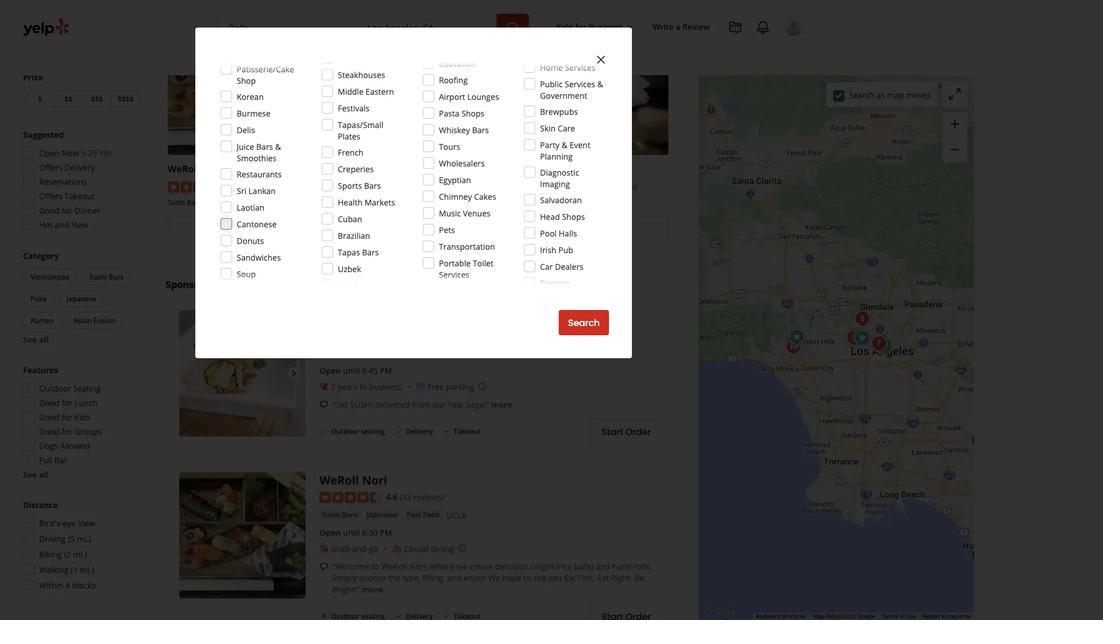 Task type: vqa. For each thing, say whether or not it's contained in the screenshot.
the topmost Sewing
no



Task type: describe. For each thing, give the bounding box(es) containing it.
0 horizontal spatial roll call - koreatown image
[[179, 311, 306, 437]]

price group
[[23, 72, 143, 110]]

hot
[[39, 219, 53, 230]]

previous image for open until 8:45 pm
[[184, 367, 198, 381]]

write
[[653, 21, 674, 32]]

keyboard shortcuts
[[756, 614, 806, 620]]

irish pub
[[540, 245, 573, 255]]

order for hello fish
[[564, 223, 590, 236]]

imaging
[[540, 178, 570, 189]]

results
[[217, 279, 251, 292]]

open for reservations
[[39, 147, 60, 158]]

2 horizontal spatial and
[[596, 561, 610, 572]]

1 vertical spatial delivery
[[406, 427, 433, 436]]

1 horizontal spatial takeout
[[454, 427, 481, 436]]

0 horizontal spatial sushi bars
[[89, 272, 124, 282]]

group containing features
[[20, 364, 143, 480]]

16 info v2 image
[[253, 281, 262, 290]]

0 horizontal spatial weroll nori link
[[168, 163, 222, 175]]

search dialog
[[0, 0, 1103, 621]]

from
[[412, 399, 430, 410]]

4.3 star rating image
[[338, 182, 400, 193]]

(1
[[71, 565, 78, 576]]

4.6 for 4.6
[[386, 492, 398, 503]]

yelp for business
[[557, 21, 623, 32]]

roll
[[338, 163, 355, 175]]

bars down 'pasta shops'
[[472, 124, 489, 135]]

fast food button
[[405, 509, 442, 521]]

in
[[360, 381, 367, 392]]

full bar
[[39, 455, 67, 466]]

chimney cakes
[[439, 191, 496, 202]]

1 vertical spatial 8:30
[[362, 528, 378, 538]]

music venues
[[439, 208, 491, 219]]

until down chinese
[[406, 242, 422, 253]]

search image
[[506, 21, 520, 35]]

until right pub
[[575, 242, 592, 253]]

1 vertical spatial to
[[524, 573, 531, 584]]

open left donuts
[[212, 242, 233, 253]]

roofing
[[439, 74, 468, 85]]

lunch
[[75, 397, 97, 408]]

korean
[[237, 91, 264, 102]]

you
[[548, 573, 562, 584]]

sports bars
[[338, 180, 381, 191]]

group containing category
[[21, 250, 143, 345]]

asian fusion button
[[66, 312, 123, 329]]

2 eat from the left
[[597, 573, 609, 584]]

0 horizontal spatial 4.6 star rating image
[[168, 182, 230, 193]]

search for search
[[568, 317, 600, 330]]

4.2 star rating image
[[508, 182, 570, 193]]

option group containing distance
[[20, 499, 143, 595]]

chimney
[[439, 191, 472, 202]]

the
[[388, 573, 400, 584]]

outdoor for outdoor seating
[[39, 383, 71, 394]]

for for business
[[575, 21, 587, 32]]

16 casual dining v2 image
[[392, 545, 402, 554]]

24 chevron down v2 image
[[449, 50, 463, 63]]

16 checkmark v2 image right seating
[[394, 427, 404, 436]]

until up grab-and-go
[[343, 528, 360, 538]]

for for groups
[[62, 426, 73, 437]]

& for juice bars & smoothies
[[275, 141, 281, 152]]

0 vertical spatial (43
[[248, 181, 260, 192]]

a for write
[[676, 21, 681, 32]]

good for good for kids
[[39, 412, 60, 423]]

1 horizontal spatial 8:45
[[424, 242, 440, 253]]

grab-and-go
[[331, 544, 378, 555]]

& inside party & event planning
[[562, 139, 568, 150]]

skin
[[540, 123, 556, 134]]

asian
[[73, 316, 92, 325]]

(531 reviews)
[[588, 181, 637, 192]]

blocks
[[72, 580, 96, 591]]

takeout sushi and roll image
[[849, 326, 872, 349]]

projects image
[[729, 21, 743, 34]]

food inside button
[[423, 510, 440, 520]]

steakhouses
[[338, 69, 385, 80]]

asian fusion
[[73, 316, 115, 325]]

airport
[[439, 91, 465, 102]]

airport lounges
[[439, 91, 499, 102]]

(5
[[68, 534, 75, 545]]

reviews) up laotian
[[262, 181, 292, 192]]

education
[[439, 58, 476, 69]]

dining
[[431, 544, 454, 555]]

kids
[[75, 412, 90, 423]]

1 vertical spatial japanese button
[[364, 509, 400, 521]]

japanese for japanese button to the bottom
[[367, 510, 398, 520]]

bars inside juice bars & smoothies
[[256, 141, 273, 152]]

yelp inside button
[[557, 21, 573, 32]]

16 years in business v2 image
[[320, 383, 329, 392]]

for for dinner
[[62, 205, 73, 216]]

vietnamese button
[[23, 268, 77, 286]]

uzbek
[[338, 263, 361, 274]]

see for features
[[23, 469, 37, 480]]

category
[[23, 250, 59, 261]]

home inside business categories element
[[306, 51, 329, 62]]

now for weroll nori
[[252, 223, 272, 236]]

onigiri
[[530, 561, 554, 572]]

map
[[813, 614, 824, 620]]

restaurants inside business categories element
[[227, 51, 272, 62]]

all for features
[[39, 469, 49, 480]]

now for hello fish
[[592, 223, 612, 236]]

map for moves
[[887, 90, 904, 100]]

zoom in image
[[948, 117, 962, 131]]

0 vertical spatial nori
[[202, 163, 222, 175]]

care
[[558, 123, 575, 134]]

middle
[[338, 86, 364, 97]]

terms of use link
[[882, 614, 916, 620]]

hello fish image
[[843, 325, 866, 348]]

free parking
[[428, 381, 474, 392]]

poke button
[[23, 290, 54, 307]]

zoom out image
[[948, 143, 962, 157]]

16 checkmark v2 image
[[442, 427, 452, 436]]

©2023
[[839, 614, 856, 620]]

16 grab and go v2 image
[[320, 545, 329, 554]]

and-
[[352, 544, 369, 555]]

brazilian
[[338, 230, 370, 241]]

kazunori | dtla image
[[869, 334, 892, 357]]

vietnamese
[[30, 272, 70, 282]]

until down cantonese
[[236, 242, 252, 253]]

diagnostic
[[540, 167, 579, 178]]

16 checkmark v2 image left outdoor seating
[[320, 427, 329, 436]]

next image for open until 8:45 pm
[[287, 367, 301, 381]]

for for kids
[[62, 412, 73, 423]]

bars up fusion
[[109, 272, 124, 282]]

see for category
[[23, 334, 37, 345]]

expand map image
[[948, 87, 962, 101]]

bird's-
[[39, 518, 63, 529]]

1 vertical spatial 4.6 star rating image
[[320, 492, 382, 504]]

user actions element
[[547, 14, 821, 85]]

pasta shops
[[439, 108, 485, 119]]

open now 5:29 pm
[[39, 147, 111, 158]]

go
[[369, 544, 378, 555]]

services left 24 chevron down v2 image
[[416, 51, 447, 62]]

portable toilet services
[[439, 258, 494, 280]]

chinese
[[407, 198, 433, 207]]

(580 reviews)
[[418, 181, 467, 192]]

health markets
[[338, 197, 395, 208]]

"get sushi delivered from our yelp page!" more
[[332, 399, 512, 410]]

mi.) for walking (1 mi.)
[[80, 565, 94, 576]]

markets
[[365, 197, 395, 208]]

outdoor for outdoor seating
[[331, 427, 359, 436]]

services up the 'public services & government'
[[565, 62, 596, 73]]

biking
[[39, 549, 62, 560]]

bars up head shops
[[572, 198, 586, 207]]

middle eastern
[[338, 86, 394, 97]]

shops for pasta shops
[[462, 108, 485, 119]]

weroll for the bottom weroll nori link
[[320, 473, 359, 489]]

order now for weroll nori
[[224, 223, 272, 236]]

0 vertical spatial more
[[491, 399, 512, 410]]

car dealers
[[540, 261, 584, 272]]

weroll nori image
[[179, 473, 306, 599]]

pm up 'portable'
[[442, 242, 455, 253]]

see all button for features
[[23, 469, 49, 480]]

plates
[[338, 131, 360, 142]]

(531
[[588, 181, 604, 192]]

more link for "welcome to weroll nori! where we create delicious onigiri (rice balls) and hand rolls. simply choose the type, filling, and enjoy! we hope to see you eat fish. eat right. be bright!"
[[362, 584, 383, 595]]

0 vertical spatial food
[[252, 198, 268, 207]]

"welcome to weroll nori! where we create delicious onigiri (rice balls) and hand rolls. simply choose the type, filling, and enjoy! we hope to see you eat fish. eat right. be bright!"
[[332, 561, 652, 595]]

order for weroll nori
[[224, 223, 250, 236]]

party
[[540, 139, 560, 150]]

1 horizontal spatial nori
[[362, 473, 387, 489]]

auto
[[396, 51, 414, 62]]

lounges
[[467, 91, 499, 102]]

price
[[23, 72, 43, 83]]

skin care
[[540, 123, 575, 134]]

tapas bars
[[338, 247, 379, 258]]

ramen button
[[23, 312, 61, 329]]

pm right donuts
[[272, 242, 285, 253]]

write a review
[[653, 21, 710, 32]]

japanese for leftmost japanese button
[[66, 294, 96, 303]]

1 vertical spatial more
[[362, 584, 383, 595]]

home services inside business categories element
[[306, 51, 362, 62]]

more link for "get sushi delivered from our yelp page!"
[[491, 399, 512, 410]]

now inside group
[[62, 147, 79, 158]]

weroll for left weroll nori link
[[168, 163, 200, 175]]

open until 2:00 am
[[552, 242, 625, 253]]

patisserie/cake
[[237, 64, 294, 74]]

head shops
[[540, 211, 585, 222]]

pm for reservations
[[99, 147, 111, 158]]

festivals
[[338, 103, 370, 114]]

16 parking v2 image
[[416, 383, 425, 392]]

roll roll roll image
[[844, 327, 867, 350]]

dinner
[[75, 205, 100, 216]]

walking (1 mi.)
[[39, 565, 94, 576]]

page!"
[[466, 399, 489, 410]]

see all button for category
[[23, 334, 49, 345]]

home inside search dialog
[[540, 62, 563, 73]]

venues
[[463, 208, 491, 219]]

error
[[959, 614, 971, 620]]

close image
[[594, 53, 608, 67]]

offers delivery
[[39, 162, 95, 173]]

0 horizontal spatial japanese button
[[59, 290, 104, 307]]

$ button
[[25, 90, 54, 107]]

16 checkmark v2 image down filling, at the bottom of the page
[[442, 612, 452, 621]]

call
[[358, 163, 375, 175]]



Task type: locate. For each thing, give the bounding box(es) containing it.
for inside button
[[575, 21, 587, 32]]

0 vertical spatial to
[[372, 561, 379, 572]]

0 horizontal spatial map
[[887, 90, 904, 100]]

good for good for lunch
[[39, 397, 60, 408]]

1 offers from the top
[[39, 162, 62, 173]]

mi.) for driving (5 mi.)
[[77, 534, 91, 545]]

public services & government
[[540, 78, 603, 101]]

order now up open until 2:00 am
[[564, 223, 612, 236]]

see all button down ramen button
[[23, 334, 49, 345]]

roll call - koreatown image
[[179, 311, 306, 437], [851, 327, 874, 350]]

and right "hot"
[[55, 219, 69, 230]]

open until 8:30 pm down cantonese
[[212, 242, 285, 253]]

good up good for kids
[[39, 397, 60, 408]]

reviews) for (531 reviews)
[[606, 181, 637, 192]]

reviews) right (531
[[606, 181, 637, 192]]

1 japanese, from the left
[[205, 198, 235, 207]]

2 vertical spatial and
[[447, 573, 462, 584]]

more down choose
[[362, 584, 383, 595]]

0 vertical spatial offers
[[39, 162, 62, 173]]

order now link for roll call - koreatown
[[338, 216, 499, 242]]

reviews) for (580 reviews)
[[436, 181, 467, 192]]

1 horizontal spatial weroll nori
[[320, 473, 387, 489]]

map region
[[637, 0, 1079, 621]]

services up steakhouses
[[331, 51, 362, 62]]

sushi rush image
[[868, 332, 891, 355]]

fast food
[[407, 510, 440, 520]]

1 horizontal spatial weroll
[[320, 473, 359, 489]]

fast inside button
[[407, 510, 421, 520]]

eat
[[564, 573, 576, 584], [597, 573, 609, 584]]

1 bars, from the left
[[187, 198, 203, 207]]

1 horizontal spatial more link
[[491, 399, 512, 410]]

to up choose
[[372, 561, 379, 572]]

services inside portable toilet services
[[439, 269, 470, 280]]

weroll nori up sushi bars, japanese, fast food
[[168, 163, 222, 175]]

1 horizontal spatial order now
[[394, 223, 442, 236]]

japanese, sushi bars, chinese
[[338, 198, 433, 207]]

roll call - koreatown link
[[338, 163, 433, 175]]

search button
[[559, 310, 609, 336]]

see all for features
[[23, 469, 49, 480]]

previous image
[[184, 367, 198, 381], [184, 529, 198, 543]]

for down "offers takeout"
[[62, 205, 73, 216]]

fast down (43 reviews)
[[407, 510, 421, 520]]

grab-
[[331, 544, 352, 555]]

2 next image from the top
[[287, 529, 301, 543]]

order now link down laotian
[[168, 216, 329, 242]]

1 horizontal spatial home
[[540, 62, 563, 73]]

1 vertical spatial mi.)
[[73, 549, 87, 560]]

open for "welcome to weroll nori! where we create delicious onigiri (rice balls) and hand rolls. simply choose the type, filling, and enjoy! we hope to see you eat fish. eat right. be bright!"
[[320, 528, 341, 538]]

option group
[[20, 499, 143, 595]]

8:30 up go
[[362, 528, 378, 538]]

1 vertical spatial all
[[39, 469, 49, 480]]

driving
[[39, 534, 66, 545]]

fish
[[534, 163, 552, 175]]

offers down reservations
[[39, 191, 62, 201]]

0 vertical spatial a
[[676, 21, 681, 32]]

map for error
[[946, 614, 958, 620]]

for down the good for lunch
[[62, 412, 73, 423]]

search inside button
[[568, 317, 600, 330]]

pm right 5:29
[[99, 147, 111, 158]]

0 vertical spatial 4.6
[[234, 181, 246, 192]]

order now
[[224, 223, 272, 236], [394, 223, 442, 236], [564, 223, 612, 236]]

1 horizontal spatial and
[[447, 573, 462, 584]]

all down ramen button
[[39, 334, 49, 345]]

good for good for groups
[[39, 426, 60, 437]]

order down head shops
[[564, 223, 590, 236]]

0 horizontal spatial 8:30
[[254, 242, 270, 253]]

walking
[[39, 565, 69, 576]]

cuban
[[338, 213, 362, 224]]

1 previous image from the top
[[184, 367, 198, 381]]

sushi bars button
[[82, 268, 131, 286], [320, 509, 360, 521]]

offers for offers delivery
[[39, 162, 62, 173]]

shop
[[237, 75, 256, 86]]

16 speech v2 image for "get sushi delivered from our yelp page!"
[[320, 401, 329, 410]]

yunomi handroll image
[[874, 335, 897, 358]]

weroll nori up the sushi bars link
[[320, 473, 387, 489]]

order
[[224, 223, 250, 236], [394, 223, 420, 236], [564, 223, 590, 236], [626, 426, 651, 439]]

16 chevron down v2 image
[[625, 22, 634, 31]]

slideshow element
[[179, 311, 306, 437], [179, 473, 306, 599]]

2 order now from the left
[[394, 223, 442, 236]]

japanese,
[[205, 198, 235, 207], [338, 198, 369, 207]]

1 horizontal spatial yelp
[[557, 21, 573, 32]]

order for roll call - koreatown
[[394, 223, 420, 236]]

0 horizontal spatial home
[[306, 51, 329, 62]]

1 horizontal spatial food
[[423, 510, 440, 520]]

1 see all from the top
[[23, 334, 49, 345]]

toilet
[[473, 258, 494, 269]]

auto services
[[396, 51, 447, 62]]

16 speech v2 image
[[320, 401, 329, 410], [320, 563, 329, 572]]

pm for "welcome to weroll nori! where we create delicious onigiri (rice balls) and hand rolls. simply choose the type, filling, and enjoy! we hope to see you eat fish. eat right. be bright!"
[[380, 528, 392, 538]]

casual dining
[[404, 544, 454, 555]]

see all for category
[[23, 334, 49, 345]]

outdoor down "get
[[331, 427, 359, 436]]

1 vertical spatial offers
[[39, 191, 62, 201]]

8:45 down pets
[[424, 242, 440, 253]]

portable
[[439, 258, 471, 269]]

bars left japanese link
[[342, 510, 357, 520]]

our
[[433, 399, 446, 410]]

bars up smoothies
[[256, 141, 273, 152]]

nori
[[202, 163, 222, 175], [362, 473, 387, 489]]

auto services link
[[387, 41, 472, 75]]

whiskey bars
[[439, 124, 489, 135]]

now down laotian
[[252, 223, 272, 236]]

0 vertical spatial sushi bars
[[89, 272, 124, 282]]

and left hand
[[596, 561, 610, 572]]

0 vertical spatial weroll nori
[[168, 163, 222, 175]]

1 see from the top
[[23, 334, 37, 345]]

until up years
[[343, 365, 360, 376]]

notifications image
[[756, 21, 770, 34]]

0 horizontal spatial 8:45
[[362, 365, 378, 376]]

transportation
[[439, 241, 495, 252]]

2 see from the top
[[23, 469, 37, 480]]

0 vertical spatial restaurants
[[227, 51, 272, 62]]

rolls.
[[634, 561, 652, 572]]

2 see all button from the top
[[23, 469, 49, 480]]

0 horizontal spatial weroll nori
[[168, 163, 222, 175]]

wraps,
[[508, 198, 530, 207]]

all for category
[[39, 334, 49, 345]]

pm
[[99, 147, 111, 158], [272, 242, 285, 253], [442, 242, 455, 253], [380, 365, 392, 376], [380, 528, 392, 538]]

0 vertical spatial takeout
[[65, 191, 95, 201]]

food down (43 reviews)
[[423, 510, 440, 520]]

1 16 speech v2 image from the top
[[320, 401, 329, 410]]

california rock'n sushi - los angeles image
[[843, 327, 866, 350]]

1 next image from the top
[[287, 367, 301, 381]]

2 all from the top
[[39, 469, 49, 480]]

& inside juice bars & smoothies
[[275, 141, 281, 152]]

2 offers from the top
[[39, 191, 62, 201]]

pm for "get sushi delivered from our yelp page!"
[[380, 365, 392, 376]]

start order
[[602, 426, 651, 439]]

0 vertical spatial fast
[[237, 198, 250, 207]]

sōgo roll bar image
[[851, 308, 874, 331]]

see
[[23, 334, 37, 345], [23, 469, 37, 480]]

4.6 left lankan
[[234, 181, 246, 192]]

1 horizontal spatial japanese
[[367, 510, 398, 520]]

yelp left business
[[557, 21, 573, 32]]

map data ©2023 google
[[813, 614, 876, 620]]

all
[[39, 334, 49, 345], [39, 469, 49, 480]]

1 horizontal spatial fast
[[407, 510, 421, 520]]

now for roll call - koreatown
[[422, 223, 442, 236]]

map left error
[[946, 614, 958, 620]]

takeout inside group
[[65, 191, 95, 201]]

0 horizontal spatial shops
[[462, 108, 485, 119]]

1 all from the top
[[39, 334, 49, 345]]

we
[[457, 561, 468, 572]]

& down close icon on the top
[[597, 78, 603, 89]]

and down we
[[447, 573, 462, 584]]

shops up the halls
[[562, 211, 585, 222]]

good up "hot"
[[39, 205, 60, 216]]

takeout up dinner
[[65, 191, 95, 201]]

japanese inside group
[[66, 294, 96, 303]]

group
[[942, 112, 968, 163], [20, 129, 143, 234], [21, 250, 143, 345], [20, 364, 143, 480]]

1 vertical spatial takeout
[[454, 427, 481, 436]]

delivery down from
[[406, 427, 433, 436]]

1 vertical spatial map
[[946, 614, 958, 620]]

0 vertical spatial outdoor
[[39, 383, 71, 394]]

wilshire center
[[441, 348, 498, 359]]

1 vertical spatial 4.6
[[386, 492, 398, 503]]

2 bars, from the left
[[389, 198, 405, 207]]

1 vertical spatial see
[[23, 469, 37, 480]]

2 order now link from the left
[[338, 216, 499, 242]]

1 see all button from the top
[[23, 334, 49, 345]]

slideshow element for open until 8:45 pm
[[179, 311, 306, 437]]

2 japanese, from the left
[[338, 198, 369, 207]]

0 horizontal spatial open until 8:30 pm
[[212, 242, 285, 253]]

None search field
[[220, 14, 531, 41]]

0 horizontal spatial (43
[[248, 181, 260, 192]]

0 horizontal spatial search
[[568, 317, 600, 330]]

1 vertical spatial (43
[[400, 492, 411, 503]]

balls)
[[574, 561, 594, 572]]

0 vertical spatial and
[[55, 219, 69, 230]]

sushi bars up grab- on the bottom left of the page
[[322, 510, 357, 520]]

mi.) right (1
[[80, 565, 94, 576]]

4.6 star rating image up sushi bars, japanese, fast food
[[168, 182, 230, 193]]

group containing suggested
[[20, 129, 143, 234]]

1 vertical spatial weroll
[[320, 473, 359, 489]]

1 vertical spatial japanese
[[367, 510, 398, 520]]

1 order now link from the left
[[168, 216, 329, 242]]

0 vertical spatial delivery
[[65, 162, 95, 173]]

fast food link
[[405, 509, 442, 521]]

0 horizontal spatial sushi bars button
[[82, 268, 131, 286]]

2 16 speech v2 image from the top
[[320, 563, 329, 572]]

more right page!"
[[491, 399, 512, 410]]

now up 2:00
[[592, 223, 612, 236]]

all down full
[[39, 469, 49, 480]]

1 slideshow element from the top
[[179, 311, 306, 437]]

3 order now link from the left
[[508, 216, 669, 242]]

pool halls
[[540, 228, 577, 239]]

fish.
[[578, 573, 595, 584]]

(580
[[418, 181, 434, 192]]

japanese, up cuban
[[338, 198, 369, 207]]

1 horizontal spatial roll call - koreatown image
[[851, 327, 874, 350]]

pm down japanese link
[[380, 528, 392, 538]]

halal
[[338, 280, 357, 291]]

sushi
[[168, 198, 185, 207], [370, 198, 388, 207], [553, 198, 570, 207], [89, 272, 107, 282], [322, 510, 340, 520]]

review
[[683, 21, 710, 32]]

mi.) for biking (2 mi.)
[[73, 549, 87, 560]]

order up the until 8:45 pm
[[394, 223, 420, 236]]

bars, left chinese
[[389, 198, 405, 207]]

open up 7
[[320, 365, 341, 376]]

services inside the 'public services & government'
[[565, 78, 595, 89]]

0 vertical spatial weroll
[[168, 163, 200, 175]]

1 horizontal spatial sushi bars button
[[320, 509, 360, 521]]

driving (5 mi.)
[[39, 534, 91, 545]]

0 vertical spatial weroll nori link
[[168, 163, 222, 175]]

restaurants inside search dialog
[[237, 169, 282, 180]]

1 vertical spatial previous image
[[184, 529, 198, 543]]

1 vertical spatial yelp
[[448, 399, 464, 410]]

0 vertical spatial sushi bars button
[[82, 268, 131, 286]]

see all button down full
[[23, 469, 49, 480]]

1 horizontal spatial a
[[942, 614, 945, 620]]

0 vertical spatial open until 8:30 pm
[[212, 242, 285, 253]]

see down ramen button
[[23, 334, 37, 345]]

& up planning
[[562, 139, 568, 150]]

for
[[575, 21, 587, 32], [62, 205, 73, 216], [62, 397, 73, 408], [62, 412, 73, 423], [62, 426, 73, 437]]

1 vertical spatial weroll nori link
[[320, 473, 387, 489]]

1 horizontal spatial outdoor
[[331, 427, 359, 436]]

allowed
[[60, 441, 90, 451]]

1 order now from the left
[[224, 223, 272, 236]]

16 checkmark v2 image down the
[[394, 612, 404, 621]]

0 horizontal spatial fast
[[237, 198, 250, 207]]

$$$$
[[118, 94, 134, 103]]

-
[[377, 163, 380, 175]]

1 horizontal spatial (43
[[400, 492, 411, 503]]

japanese button down "4.6" link
[[364, 509, 400, 521]]

for for lunch
[[62, 397, 73, 408]]

1 horizontal spatial search
[[849, 90, 875, 100]]

order now up the until 8:45 pm
[[394, 223, 442, 236]]

shops down airport lounges
[[462, 108, 485, 119]]

and inside group
[[55, 219, 69, 230]]

kazunori | westwood image
[[786, 328, 809, 351]]

a
[[676, 21, 681, 32], [942, 614, 945, 620]]

japanese button up asian
[[59, 290, 104, 307]]

0 vertical spatial 16 speech v2 image
[[320, 401, 329, 410]]

a for report
[[942, 614, 945, 620]]

weroll nori link up sushi bars, japanese, fast food
[[168, 163, 222, 175]]

for down good for kids
[[62, 426, 73, 437]]

1 vertical spatial see all button
[[23, 469, 49, 480]]

0 vertical spatial 8:45
[[424, 242, 440, 253]]

restaurants link
[[218, 41, 297, 75]]

order now for hello fish
[[564, 223, 612, 236]]

(2
[[64, 549, 71, 560]]

weroll up the
[[382, 561, 407, 572]]

8:30 down cantonese
[[254, 242, 270, 253]]

business
[[369, 381, 402, 392]]

4.6 up japanese link
[[386, 492, 398, 503]]

3 good from the top
[[39, 412, 60, 423]]

sri
[[237, 185, 247, 196]]

0 vertical spatial next image
[[287, 367, 301, 381]]

1 horizontal spatial 4.6
[[386, 492, 398, 503]]

home services link
[[297, 41, 387, 75]]

delivery down open now 5:29 pm at left top
[[65, 162, 95, 173]]

sushi bars button up grab- on the bottom left of the page
[[320, 509, 360, 521]]

map right as
[[887, 90, 904, 100]]

0 horizontal spatial bars,
[[187, 198, 203, 207]]

food down lankan
[[252, 198, 268, 207]]

open for "get sushi delivered from our yelp page!"
[[320, 365, 341, 376]]

bars down -
[[364, 180, 381, 191]]

juice bars & smoothies
[[237, 141, 281, 164]]

japanese up asian
[[66, 294, 96, 303]]

japanese, left laotian
[[205, 198, 235, 207]]

16 speech v2 image down 16 grab and go v2 image
[[320, 563, 329, 572]]

poke
[[30, 294, 47, 303]]

2 see all from the top
[[23, 469, 49, 480]]

suggested
[[23, 129, 64, 140]]

weroll nori link up the sushi bars link
[[320, 473, 387, 489]]

eat down (rice
[[564, 573, 576, 584]]

(43 reviews)
[[400, 492, 444, 503]]

2 vertical spatial weroll
[[382, 561, 407, 572]]

pool
[[540, 228, 557, 239]]

2 horizontal spatial &
[[597, 78, 603, 89]]

order now down laotian
[[224, 223, 272, 236]]

order now link up the until 8:45 pm
[[338, 216, 499, 242]]

1 vertical spatial slideshow element
[[179, 473, 306, 599]]

pasta
[[439, 108, 460, 119]]

2 good from the top
[[39, 397, 60, 408]]

1 horizontal spatial japanese button
[[364, 509, 400, 521]]

restaurants up 4.6 (43 reviews)
[[237, 169, 282, 180]]

order now for roll call - koreatown
[[394, 223, 442, 236]]

2 previous image from the top
[[184, 529, 198, 543]]

2 slideshow element from the top
[[179, 473, 306, 599]]

mi.) right (2
[[73, 549, 87, 560]]

info icon image
[[478, 382, 487, 391], [478, 382, 487, 391], [458, 544, 467, 553], [458, 544, 467, 553]]

reviews)
[[262, 181, 292, 192], [436, 181, 467, 192], [606, 181, 637, 192], [414, 492, 444, 503]]

(43 right "4.6" link
[[400, 492, 411, 503]]

next image for open until 8:30 pm
[[287, 529, 301, 543]]

16 close v2 image
[[320, 612, 329, 621]]

open inside group
[[39, 147, 60, 158]]

home services inside search dialog
[[540, 62, 596, 73]]

1 horizontal spatial to
[[524, 573, 531, 584]]

1 eat from the left
[[564, 573, 576, 584]]

& for public services & government
[[597, 78, 603, 89]]

sponsored
[[166, 279, 215, 292]]

previous image for open until 8:30 pm
[[184, 529, 198, 543]]

1 vertical spatial sushi bars
[[322, 510, 357, 520]]

japanese down "4.6" link
[[367, 510, 398, 520]]

$
[[38, 94, 42, 103]]

weroll inside "welcome to weroll nori! where we create delicious onigiri (rice balls) and hand rolls. simply choose the type, filling, and enjoy! we hope to see you eat fish. eat right. be bright!"
[[382, 561, 407, 572]]

1 vertical spatial food
[[423, 510, 440, 520]]

business
[[589, 21, 623, 32]]

order right start
[[626, 426, 651, 439]]

open down suggested
[[39, 147, 60, 158]]

weroll nori image
[[786, 326, 809, 349], [786, 326, 809, 349]]

report
[[923, 614, 940, 620]]

pm up business
[[380, 365, 392, 376]]

next image
[[287, 367, 301, 381], [287, 529, 301, 543]]

16 speech v2 image for "welcome to weroll nori! where we create delicious onigiri (rice balls) and hand rolls. simply choose the type, filling, and enjoy! we hope to see you eat fish. eat right. be bright!"
[[320, 563, 329, 572]]

1 vertical spatial next image
[[287, 529, 301, 543]]

whiskey
[[439, 124, 470, 135]]

(rice
[[556, 561, 572, 572]]

wholesalers
[[439, 158, 485, 169]]

we
[[488, 573, 500, 584]]

4.6 star rating image
[[168, 182, 230, 193], [320, 492, 382, 504]]

business categories element
[[218, 41, 805, 75]]

sushi bars up fusion
[[89, 272, 124, 282]]

health
[[338, 197, 363, 208]]

good down the good for lunch
[[39, 412, 60, 423]]

slideshow element for open until 8:30 pm
[[179, 473, 306, 599]]

2 vertical spatial mi.)
[[80, 565, 94, 576]]

4.6
[[234, 181, 246, 192], [386, 492, 398, 503]]

"get
[[332, 399, 348, 410]]

irish
[[540, 245, 557, 255]]

1 vertical spatial weroll nori
[[320, 473, 387, 489]]

reviews) for (43 reviews)
[[414, 492, 444, 503]]

4.6 for 4.6 (43 reviews)
[[234, 181, 246, 192]]

seating
[[73, 383, 101, 394]]

choose
[[359, 573, 386, 584]]

search as map moves
[[849, 90, 931, 100]]

california roll factory image
[[782, 336, 805, 359]]

&
[[597, 78, 603, 89], [562, 139, 568, 150], [275, 141, 281, 152]]

1 vertical spatial more link
[[362, 584, 383, 595]]

1 vertical spatial outdoor
[[331, 427, 359, 436]]

eastern
[[366, 86, 394, 97]]

0 vertical spatial shops
[[462, 108, 485, 119]]

0 vertical spatial search
[[849, 90, 875, 100]]

0 horizontal spatial 4.6
[[234, 181, 246, 192]]

0 horizontal spatial delivery
[[65, 162, 95, 173]]

search down dentists
[[568, 317, 600, 330]]

type,
[[403, 573, 421, 584]]

1 vertical spatial nori
[[362, 473, 387, 489]]

offers for offers takeout
[[39, 191, 62, 201]]

hello fish link
[[508, 163, 552, 175]]

good for good for dinner
[[39, 205, 60, 216]]

0 vertical spatial yelp
[[557, 21, 573, 32]]

1 vertical spatial 8:45
[[362, 365, 378, 376]]

search for search as map moves
[[849, 90, 875, 100]]

16 checkmark v2 image
[[320, 427, 329, 436], [394, 427, 404, 436], [394, 612, 404, 621], [442, 612, 452, 621]]

1 horizontal spatial open until 8:30 pm
[[320, 528, 392, 538]]

& inside the 'public services & government'
[[597, 78, 603, 89]]

shops for head shops
[[562, 211, 585, 222]]

outdoor seating
[[39, 383, 101, 394]]

google image
[[702, 606, 740, 621]]

eat right fish.
[[597, 573, 609, 584]]

order now link for hello fish
[[508, 216, 669, 242]]

report a map error link
[[923, 614, 971, 620]]

event
[[570, 139, 591, 150]]

search left as
[[849, 90, 875, 100]]

3 order now from the left
[[564, 223, 612, 236]]

1 horizontal spatial &
[[562, 139, 568, 150]]

order now link up open until 2:00 am
[[508, 216, 669, 242]]

reviews) up fast food at the left of page
[[414, 492, 444, 503]]

0 vertical spatial 8:30
[[254, 242, 270, 253]]

hello fish
[[508, 163, 552, 175]]

4 good from the top
[[39, 426, 60, 437]]

1 horizontal spatial 4.6 star rating image
[[320, 492, 382, 504]]

order now link for weroll nori
[[168, 216, 329, 242]]

0 vertical spatial slideshow element
[[179, 311, 306, 437]]

open down pool halls
[[552, 242, 573, 253]]

1 good from the top
[[39, 205, 60, 216]]

see all down full
[[23, 469, 49, 480]]

home services up steakhouses
[[306, 51, 362, 62]]

party & event planning
[[540, 139, 591, 162]]

be
[[635, 573, 644, 584]]

weroll up the sushi bars link
[[320, 473, 359, 489]]

16 speech v2 image left "get
[[320, 401, 329, 410]]

wilshire
[[441, 348, 471, 359]]

(43 right sri
[[248, 181, 260, 192]]

1 horizontal spatial bars,
[[389, 198, 405, 207]]

delivery inside group
[[65, 162, 95, 173]]

1 vertical spatial a
[[942, 614, 945, 620]]

bars right the tapas
[[362, 247, 379, 258]]

music
[[439, 208, 461, 219]]

juice
[[237, 141, 254, 152]]



